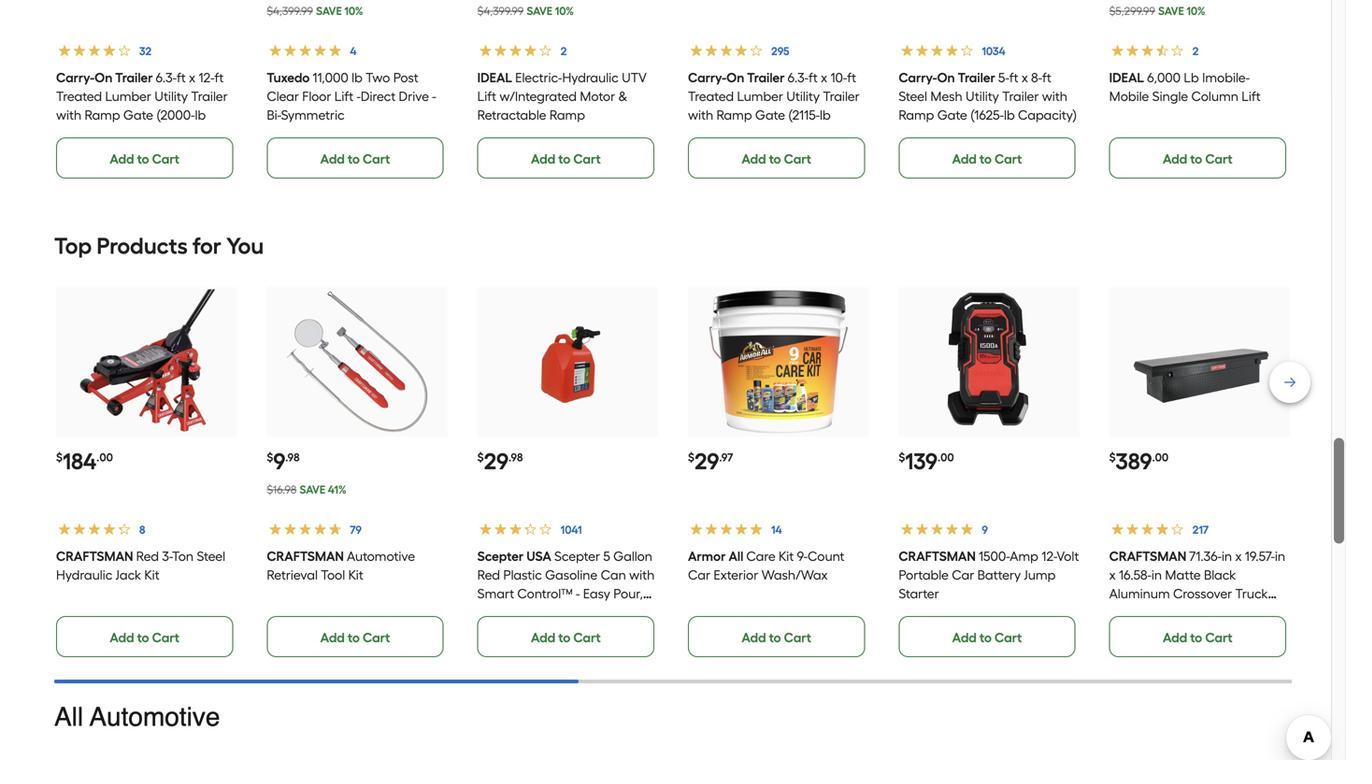Task type: locate. For each thing, give the bounding box(es) containing it.
1 29 from the left
[[484, 439, 509, 466]]

capacity) inside 6.3-ft x 12-ft treated lumber utility trailer with ramp gate (2000-lb capacity)
[[56, 117, 115, 133]]

save
[[300, 474, 325, 488]]

cart down the (1625-
[[995, 143, 1022, 158]]

hydraulic
[[562, 61, 619, 77], [56, 559, 112, 575]]

craftsman up "portable"
[[899, 540, 976, 556]]

add to cart link down jack
[[56, 608, 233, 649]]

cart for add to cart link within 139 list item
[[995, 621, 1022, 637]]

add down 1500-amp 12-volt portable car battery jump starter on the bottom
[[952, 621, 977, 637]]

0 horizontal spatial lumber
[[105, 80, 151, 96]]

carry-on trailer
[[56, 61, 153, 77], [688, 61, 785, 77], [899, 61, 995, 77]]

add to cart link down automotive retrieval tool kit
[[267, 608, 444, 649]]

0 horizontal spatial all
[[54, 694, 83, 724]]

1 horizontal spatial all
[[729, 540, 744, 556]]

0 horizontal spatial car
[[688, 559, 710, 575]]

mobile
[[1109, 80, 1149, 96]]

$ inside $ 139 .00
[[899, 442, 905, 456]]

0 horizontal spatial ideal
[[477, 61, 512, 77]]

0 horizontal spatial 12-
[[199, 61, 215, 77]]

carry- for 6.3-ft x 12-ft treated lumber utility trailer with ramp gate (2000-lb capacity)
[[56, 61, 95, 77]]

craftsman red 3-ton steel hydraulic jack kit image
[[74, 281, 219, 426]]

lb inside '5-ft x 8-ft steel mesh utility trailer with ramp gate (1625-lb capacity)'
[[1004, 99, 1015, 115]]

with inside '5-ft x 8-ft steel mesh utility trailer with ramp gate (1625-lb capacity)'
[[1042, 80, 1068, 96]]

3 on from the left
[[937, 61, 955, 77]]

0 horizontal spatial carry-on trailer
[[56, 61, 153, 77]]

0 horizontal spatial -
[[357, 80, 361, 96]]

6.3- inside "6.3-ft x 10-ft treated lumber utility trailer with ramp gate (2115-lb capacity)"
[[788, 61, 809, 77]]

with for 5-ft x 8-ft steel mesh utility trailer with ramp gate (1625-lb capacity)
[[1042, 80, 1068, 96]]

cart for add to cart link underneath control™
[[573, 621, 601, 637]]

1 horizontal spatial 29
[[695, 439, 719, 466]]

cart down (2000-
[[152, 143, 179, 158]]

ramp for 6.3-ft x 10-ft treated lumber utility trailer with ramp gate (2115-lb capacity)
[[717, 99, 752, 115]]

with for 6.3-ft x 12-ft treated lumber utility trailer with ramp gate (2000-lb capacity)
[[56, 99, 81, 115]]

add to cart link inside 389 list item
[[1109, 608, 1286, 649]]

x for 10-
[[821, 61, 827, 77]]

0 vertical spatial tool
[[321, 559, 345, 575]]

1 utility from the left
[[155, 80, 188, 96]]

lb left two
[[352, 61, 363, 77]]

0 horizontal spatial treated
[[56, 80, 102, 96]]

utility up the (1625-
[[966, 80, 999, 96]]

0 horizontal spatial 6.3-
[[156, 61, 177, 77]]

1 .98 from the left
[[285, 442, 300, 456]]

steel right ton
[[197, 540, 225, 556]]

utility for (1625-
[[966, 80, 999, 96]]

0 horizontal spatial on
[[95, 61, 112, 77]]

lift inside the 11,000 lb two post clear floor lift -direct drive - bi-symmetric
[[334, 80, 353, 96]]

cart inside 389 list item
[[1205, 621, 1233, 637]]

trailer inside "6.3-ft x 10-ft treated lumber utility trailer with ramp gate (2115-lb capacity)"
[[823, 80, 860, 96]]

list item
[[56, 0, 237, 170], [267, 0, 447, 170], [477, 0, 658, 170], [688, 0, 869, 170], [899, 0, 1079, 170], [1109, 0, 1290, 170]]

lumber inside "6.3-ft x 10-ft treated lumber utility trailer with ramp gate (2115-lb capacity)"
[[737, 80, 783, 96]]

in up aluminum
[[1152, 559, 1162, 575]]

2 horizontal spatial kit
[[779, 540, 794, 556]]

- right drive in the top of the page
[[432, 80, 436, 96]]

gate inside '5-ft x 8-ft steel mesh utility trailer with ramp gate (1625-lb capacity)'
[[937, 99, 967, 115]]

0 horizontal spatial 29
[[484, 439, 509, 466]]

cart down column
[[1205, 143, 1233, 158]]

3 .00 from the left
[[1152, 442, 1169, 456]]

add down jack
[[110, 621, 134, 637]]

3 carry- from the left
[[899, 61, 937, 77]]

add to cart down wash/wax
[[742, 621, 811, 637]]

to inside 9 'list item'
[[348, 621, 360, 637]]

2 horizontal spatial carry-on trailer
[[899, 61, 995, 77]]

scepter
[[477, 540, 524, 556], [554, 540, 600, 556]]

ramp inside '5-ft x 8-ft steel mesh utility trailer with ramp gate (1625-lb capacity)'
[[899, 99, 934, 115]]

1500-amp 12-volt portable car battery jump starter
[[899, 540, 1079, 593]]

29 for $ 29 .97
[[695, 439, 719, 466]]

1 horizontal spatial in
[[1222, 540, 1232, 556]]

add to cart inside 389 list item
[[1163, 621, 1233, 637]]

2 car from the left
[[952, 559, 974, 575]]

tool left box
[[1109, 596, 1134, 612]]

- right the 'floor'
[[357, 80, 361, 96]]

1 $ from the left
[[56, 442, 63, 456]]

add inside 9 'list item'
[[320, 621, 345, 637]]

$ for $ 9 .98
[[267, 442, 273, 456]]

steel
[[899, 80, 927, 96], [197, 540, 225, 556]]

scepter up plastic
[[477, 540, 524, 556]]

to down "6.3-ft x 10-ft treated lumber utility trailer with ramp gate (2115-lb capacity)"
[[769, 143, 781, 158]]

1 vertical spatial tool
[[1109, 596, 1134, 612]]

ramp left "(2115-"
[[717, 99, 752, 115]]

add to cart inside 9 'list item'
[[320, 621, 390, 637]]

craftsman inside 9 'list item'
[[267, 540, 344, 556]]

cart for add to cart link inside the 389 list item
[[1205, 621, 1233, 637]]

1 treated from the left
[[56, 80, 102, 96]]

- for scepter usa
[[576, 577, 580, 593]]

utility up (2000-
[[155, 80, 188, 96]]

0 horizontal spatial lift
[[334, 80, 353, 96]]

0 vertical spatial steel
[[899, 80, 927, 96]]

1 carry- from the left
[[56, 61, 95, 77]]

cart down compliant
[[573, 621, 601, 637]]

1 horizontal spatial kit
[[348, 559, 363, 575]]

x
[[189, 61, 195, 77], [821, 61, 827, 77], [1022, 61, 1028, 77], [1235, 540, 1242, 556], [1109, 559, 1116, 575]]

in right 71.36- on the bottom right of page
[[1275, 540, 1285, 556]]

lb for 6.3-ft x 10-ft treated lumber utility trailer with ramp gate (2115-lb capacity)
[[820, 99, 831, 115]]

4 ramp from the left
[[899, 99, 934, 115]]

trailer
[[115, 61, 153, 77], [747, 61, 785, 77], [958, 61, 995, 77], [191, 80, 228, 96], [823, 80, 860, 96], [1002, 80, 1039, 96]]

kit inside care kit 9-count car exterior wash/wax
[[779, 540, 794, 556]]

hydraulic inside electric-hydraulic utv lift w/integrated motor & retractable ramp
[[562, 61, 619, 77]]

1 on from the left
[[95, 61, 112, 77]]

12- inside 1500-amp 12-volt portable car battery jump starter
[[1042, 540, 1057, 556]]

.00 inside $ 184 .00
[[96, 442, 113, 456]]

1 horizontal spatial capacity)
[[688, 117, 747, 133]]

column
[[1191, 80, 1239, 96]]

1 horizontal spatial hydraulic
[[562, 61, 619, 77]]

gate inside 6.3-ft x 12-ft treated lumber utility trailer with ramp gate (2000-lb capacity)
[[123, 99, 153, 115]]

1 horizontal spatial steel
[[899, 80, 927, 96]]

add down crossover
[[1163, 621, 1187, 637]]

389
[[1116, 439, 1152, 466]]

1 craftsman from the left
[[56, 540, 133, 556]]

automotive retrieval tool kit
[[267, 540, 415, 575]]

2 ft from the left
[[215, 61, 224, 77]]

1 .00 from the left
[[96, 442, 113, 456]]

scepter inside scepter 5 gallon red plastic gasoline can with smart control™ - easy pour, fast flow, epa compliant
[[554, 540, 600, 556]]

.00 inside $ 389 .00
[[1152, 442, 1169, 456]]

6.3- for (2000-
[[156, 61, 177, 77]]

-
[[357, 80, 361, 96], [432, 80, 436, 96], [576, 577, 580, 593]]

armor all
[[688, 540, 744, 556]]

steel left mesh
[[899, 80, 927, 96]]

kit right jack
[[144, 559, 159, 575]]

1 horizontal spatial car
[[952, 559, 974, 575]]

2 horizontal spatial on
[[937, 61, 955, 77]]

tool inside 71.36-in x 19.57-in x 16.58-in matte black aluminum crossover truck tool box
[[1109, 596, 1134, 612]]

car left battery
[[952, 559, 974, 575]]

0 horizontal spatial steel
[[197, 540, 225, 556]]

add to cart down automotive retrieval tool kit
[[320, 621, 390, 637]]

lift inside electric-hydraulic utv lift w/integrated motor & retractable ramp
[[477, 80, 496, 96]]

3 carry-on trailer from the left
[[899, 61, 995, 77]]

portable
[[899, 559, 949, 575]]

truck
[[1235, 577, 1268, 593]]

3 craftsman from the left
[[899, 540, 976, 556]]

kit
[[779, 540, 794, 556], [144, 559, 159, 575], [348, 559, 363, 575]]

9 list item
[[267, 279, 447, 649]]

0 horizontal spatial utility
[[155, 80, 188, 96]]

ideal up mobile
[[1109, 61, 1144, 77]]

lumber for (2000-
[[105, 80, 151, 96]]

1 horizontal spatial 12-
[[1042, 540, 1057, 556]]

2 ramp from the left
[[550, 99, 585, 115]]

2 .98 from the left
[[509, 442, 523, 456]]

0 horizontal spatial gate
[[123, 99, 153, 115]]

2 lift from the left
[[477, 80, 496, 96]]

0 horizontal spatial kit
[[144, 559, 159, 575]]

ramp down mesh
[[899, 99, 934, 115]]

2 utility from the left
[[786, 80, 820, 96]]

add down single
[[1163, 143, 1187, 158]]

automotive inside automotive retrieval tool kit
[[347, 540, 415, 556]]

cart for add to cart link in the 184 list item
[[152, 621, 179, 637]]

add down epa
[[531, 621, 555, 637]]

29 list item
[[477, 279, 658, 649], [688, 279, 869, 649]]

with inside scepter 5 gallon red plastic gasoline can with smart control™ - easy pour, fast flow, epa compliant
[[629, 559, 655, 575]]

1 scepter from the left
[[477, 540, 524, 556]]

x inside "6.3-ft x 10-ft treated lumber utility trailer with ramp gate (2115-lb capacity)"
[[821, 61, 827, 77]]

to down the (1625-
[[980, 143, 992, 158]]

add down the (1625-
[[952, 143, 977, 158]]

add to cart down jack
[[110, 621, 179, 637]]

6 $ from the left
[[1109, 442, 1116, 456]]

lb inside "6.3-ft x 10-ft treated lumber utility trailer with ramp gate (2115-lb capacity)"
[[820, 99, 831, 115]]

0 vertical spatial hydraulic
[[562, 61, 619, 77]]

2 lumber from the left
[[737, 80, 783, 96]]

scepter up gasoline
[[554, 540, 600, 556]]

scepter usa scepter 5 gallon red plastic gasoline can with smart control™ - easy pour, fast flow, epa compliant image
[[495, 281, 640, 426]]

tool right retrieval
[[321, 559, 345, 575]]

1 horizontal spatial treated
[[688, 80, 734, 96]]

1 vertical spatial automotive
[[90, 694, 220, 724]]

red
[[136, 540, 159, 556], [477, 559, 500, 575]]

2 29 from the left
[[695, 439, 719, 466]]

lift
[[334, 80, 353, 96], [477, 80, 496, 96], [1242, 80, 1261, 96]]

lift for tuxedo
[[334, 80, 353, 96]]

carry-on trailer for 5-ft x 8-ft steel mesh utility trailer with ramp gate (1625-lb capacity)
[[899, 61, 995, 77]]

cart inside 184 list item
[[152, 621, 179, 637]]

can
[[601, 559, 626, 575]]

- for tuxedo
[[432, 80, 436, 96]]

0 horizontal spatial capacity)
[[56, 117, 115, 133]]

71.36-in x 19.57-in x 16.58-in matte black aluminum crossover truck tool box
[[1109, 540, 1285, 612]]

1 ramp from the left
[[85, 99, 120, 115]]

gate for (1625-
[[937, 99, 967, 115]]

ramp for 6.3-ft x 12-ft treated lumber utility trailer with ramp gate (2000-lb capacity)
[[85, 99, 120, 115]]

gate left "(2115-"
[[755, 99, 785, 115]]

1 horizontal spatial tool
[[1109, 596, 1134, 612]]

2 treated from the left
[[688, 80, 734, 96]]

1 horizontal spatial red
[[477, 559, 500, 575]]

.98 inside $ 29 .98
[[509, 442, 523, 456]]

2 horizontal spatial gate
[[937, 99, 967, 115]]

cart down direct
[[363, 143, 390, 158]]

0 horizontal spatial hydraulic
[[56, 559, 112, 575]]

lumber for (2115-
[[737, 80, 783, 96]]

armor
[[688, 540, 726, 556]]

direct
[[361, 80, 396, 96]]

craftsman for 184
[[56, 540, 133, 556]]

1 horizontal spatial .00
[[938, 442, 954, 456]]

capacity) inside "6.3-ft x 10-ft treated lumber utility trailer with ramp gate (2115-lb capacity)"
[[688, 117, 747, 133]]

0 horizontal spatial .00
[[96, 442, 113, 456]]

0 horizontal spatial .98
[[285, 442, 300, 456]]

cart for add to cart link below electric-hydraulic utv lift w/integrated motor & retractable ramp
[[573, 143, 601, 158]]

$ inside $ 29 .98
[[477, 442, 484, 456]]

gate
[[123, 99, 153, 115], [755, 99, 785, 115], [937, 99, 967, 115]]

add to cart
[[110, 143, 179, 158], [320, 143, 390, 158], [531, 143, 601, 158], [742, 143, 811, 158], [952, 143, 1022, 158], [1163, 143, 1233, 158], [110, 621, 179, 637], [320, 621, 390, 637], [531, 621, 601, 637], [742, 621, 811, 637], [952, 621, 1022, 637], [1163, 621, 1233, 637]]

2 horizontal spatial .00
[[1152, 442, 1169, 456]]

2 ideal from the left
[[1109, 61, 1144, 77]]

$ for $ 29 .97
[[688, 442, 695, 456]]

1 vertical spatial hydraulic
[[56, 559, 112, 575]]

2 horizontal spatial -
[[576, 577, 580, 593]]

0 vertical spatial red
[[136, 540, 159, 556]]

all
[[729, 540, 744, 556], [54, 694, 83, 724]]

add down symmetric
[[320, 143, 345, 158]]

5 list item from the left
[[899, 0, 1079, 170]]

1 6.3- from the left
[[156, 61, 177, 77]]

red inside the red 3-ton steel hydraulic jack kit
[[136, 540, 159, 556]]

0 horizontal spatial red
[[136, 540, 159, 556]]

capacity) inside '5-ft x 8-ft steel mesh utility trailer with ramp gate (1625-lb capacity)'
[[1018, 99, 1077, 115]]

ramp inside "6.3-ft x 10-ft treated lumber utility trailer with ramp gate (2115-lb capacity)"
[[717, 99, 752, 115]]

add to cart link down crossover
[[1109, 608, 1286, 649]]

4 craftsman from the left
[[1109, 540, 1187, 556]]

$16.98 save 41%
[[267, 474, 347, 488]]

x left 8-
[[1022, 61, 1028, 77]]

drive
[[399, 80, 429, 96]]

x up (2000-
[[189, 61, 195, 77]]

on
[[95, 61, 112, 77], [726, 61, 744, 77], [937, 61, 955, 77]]

add down "6.3-ft x 10-ft treated lumber utility trailer with ramp gate (2115-lb capacity)"
[[742, 143, 766, 158]]

(1625-
[[971, 99, 1004, 115]]

capacity)
[[1018, 99, 1077, 115], [56, 117, 115, 133], [688, 117, 747, 133]]

1 vertical spatial all
[[54, 694, 83, 724]]

1 horizontal spatial lift
[[477, 80, 496, 96]]

$ inside '$ 29 .97'
[[688, 442, 695, 456]]

3 ft from the left
[[809, 61, 818, 77]]

6.3- inside 6.3-ft x 12-ft treated lumber utility trailer with ramp gate (2000-lb capacity)
[[156, 61, 177, 77]]

to down wash/wax
[[769, 621, 781, 637]]

6.3- up "(2115-"
[[788, 61, 809, 77]]

lb inside 6.3-ft x 12-ft treated lumber utility trailer with ramp gate (2000-lb capacity)
[[195, 99, 206, 115]]

3 gate from the left
[[937, 99, 967, 115]]

add to cart link
[[56, 129, 233, 170], [267, 129, 444, 170], [477, 129, 654, 170], [688, 129, 865, 170], [899, 129, 1076, 170], [1109, 129, 1286, 170], [56, 608, 233, 649], [267, 608, 444, 649], [477, 608, 654, 649], [688, 608, 865, 649], [899, 608, 1076, 649], [1109, 608, 1286, 649]]

retrieval
[[267, 559, 318, 575]]

lb for 6.3-ft x 12-ft treated lumber utility trailer with ramp gate (2000-lb capacity)
[[195, 99, 206, 115]]

to down crossover
[[1190, 621, 1202, 637]]

on for 6.3-ft x 10-ft treated lumber utility trailer with ramp gate (2115-lb capacity)
[[726, 61, 744, 77]]

1 horizontal spatial automotive
[[347, 540, 415, 556]]

lb
[[352, 61, 363, 77], [195, 99, 206, 115], [820, 99, 831, 115], [1004, 99, 1015, 115]]

.00 inside $ 139 .00
[[938, 442, 954, 456]]

lb left "bi-"
[[195, 99, 206, 115]]

6.3- up (2000-
[[156, 61, 177, 77]]

lift up 'retractable'
[[477, 80, 496, 96]]

1 horizontal spatial scepter
[[554, 540, 600, 556]]

1 horizontal spatial gate
[[755, 99, 785, 115]]

utility for (2115-
[[786, 80, 820, 96]]

electric-hydraulic utv lift w/integrated motor & retractable ramp
[[477, 61, 647, 115]]

to down the 11,000 lb two post clear floor lift -direct drive - bi-symmetric on the left of page
[[348, 143, 360, 158]]

lb for 5-ft x 8-ft steel mesh utility trailer with ramp gate (1625-lb capacity)
[[1004, 99, 1015, 115]]

2 scepter from the left
[[554, 540, 600, 556]]

1 vertical spatial 12-
[[1042, 540, 1057, 556]]

lift inside 6,000 lb imobile- mobile single column lift
[[1242, 80, 1261, 96]]

cart down battery
[[995, 621, 1022, 637]]

utility inside '5-ft x 8-ft steel mesh utility trailer with ramp gate (1625-lb capacity)'
[[966, 80, 999, 96]]

treated
[[56, 80, 102, 96], [688, 80, 734, 96]]

gate inside "6.3-ft x 10-ft treated lumber utility trailer with ramp gate (2115-lb capacity)"
[[755, 99, 785, 115]]

cart down the red 3-ton steel hydraulic jack kit
[[152, 621, 179, 637]]

1 horizontal spatial ideal
[[1109, 61, 1144, 77]]

kit left 9-
[[779, 540, 794, 556]]

craftsman for 389
[[1109, 540, 1187, 556]]

184 list item
[[56, 279, 237, 649]]

2 6.3- from the left
[[788, 61, 809, 77]]

x inside 6.3-ft x 12-ft treated lumber utility trailer with ramp gate (2000-lb capacity)
[[189, 61, 195, 77]]

9-
[[797, 540, 808, 556]]

add inside 389 list item
[[1163, 621, 1187, 637]]

add
[[110, 143, 134, 158], [320, 143, 345, 158], [531, 143, 555, 158], [742, 143, 766, 158], [952, 143, 977, 158], [1163, 143, 1187, 158], [110, 621, 134, 637], [320, 621, 345, 637], [531, 621, 555, 637], [742, 621, 766, 637], [952, 621, 977, 637], [1163, 621, 1187, 637]]

$ inside $ 184 .00
[[56, 442, 63, 456]]

top
[[54, 224, 92, 251]]

craftsman inside 184 list item
[[56, 540, 133, 556]]

2 horizontal spatial carry-
[[899, 61, 937, 77]]

2 list item from the left
[[267, 0, 447, 170]]

top products for you heading
[[54, 219, 1292, 256]]

cart down crossover
[[1205, 621, 1233, 637]]

2 horizontal spatial utility
[[966, 80, 999, 96]]

- inside scepter 5 gallon red plastic gasoline can with smart control™ - easy pour, fast flow, epa compliant
[[576, 577, 580, 593]]

cart for add to cart link in the 9 'list item'
[[363, 621, 390, 637]]

for
[[193, 224, 221, 251]]

2 craftsman from the left
[[267, 540, 344, 556]]

cart down automotive retrieval tool kit
[[363, 621, 390, 637]]

.98
[[285, 442, 300, 456], [509, 442, 523, 456]]

ideal for lift
[[477, 61, 512, 77]]

1 horizontal spatial carry-
[[688, 61, 727, 77]]

steel inside the red 3-ton steel hydraulic jack kit
[[197, 540, 225, 556]]

.00 for 389
[[1152, 442, 1169, 456]]

kit inside automotive retrieval tool kit
[[348, 559, 363, 575]]

craftsman up 16.58-
[[1109, 540, 1187, 556]]

$ inside $ 389 .00
[[1109, 442, 1116, 456]]

craftsman inside 389 list item
[[1109, 540, 1187, 556]]

2 on from the left
[[726, 61, 744, 77]]

1 vertical spatial steel
[[197, 540, 225, 556]]

to down automotive retrieval tool kit
[[348, 621, 360, 637]]

tool
[[321, 559, 345, 575], [1109, 596, 1134, 612]]

carry- for 5-ft x 8-ft steel mesh utility trailer with ramp gate (1625-lb capacity)
[[899, 61, 937, 77]]

ideal up 'retractable'
[[477, 61, 512, 77]]

tool inside automotive retrieval tool kit
[[321, 559, 345, 575]]

add to cart link down column
[[1109, 129, 1286, 170]]

1 horizontal spatial on
[[726, 61, 744, 77]]

automotive
[[347, 540, 415, 556], [90, 694, 220, 724]]

12- left tuxedo at left top
[[199, 61, 215, 77]]

1 horizontal spatial -
[[432, 80, 436, 96]]

2 carry- from the left
[[688, 61, 727, 77]]

0 horizontal spatial tool
[[321, 559, 345, 575]]

lb down 5-
[[1004, 99, 1015, 115]]

1 vertical spatial red
[[477, 559, 500, 575]]

0 horizontal spatial carry-
[[56, 61, 95, 77]]

cart down "(2115-"
[[784, 143, 811, 158]]

6.3-
[[156, 61, 177, 77], [788, 61, 809, 77]]

treated inside "6.3-ft x 10-ft treated lumber utility trailer with ramp gate (2115-lb capacity)"
[[688, 80, 734, 96]]

you
[[226, 224, 264, 251]]

1 horizontal spatial carry-on trailer
[[688, 61, 785, 77]]

1 carry-on trailer from the left
[[56, 61, 153, 77]]

3 lift from the left
[[1242, 80, 1261, 96]]

3 ramp from the left
[[717, 99, 752, 115]]

add to cart link down 1500-amp 12-volt portable car battery jump starter on the bottom
[[899, 608, 1076, 649]]

0 vertical spatial automotive
[[347, 540, 415, 556]]

lb inside the 11,000 lb two post clear floor lift -direct drive - bi-symmetric
[[352, 61, 363, 77]]

gate down mesh
[[937, 99, 967, 115]]

1 29 list item from the left
[[477, 279, 658, 649]]

add to cart inside 184 list item
[[110, 621, 179, 637]]

ft
[[177, 61, 186, 77], [215, 61, 224, 77], [809, 61, 818, 77], [847, 61, 856, 77], [1009, 61, 1019, 77], [1042, 61, 1052, 77]]

2 horizontal spatial lift
[[1242, 80, 1261, 96]]

add to cart link down wash/wax
[[688, 608, 865, 649]]

x left 10-
[[821, 61, 827, 77]]

utility inside 6.3-ft x 12-ft treated lumber utility trailer with ramp gate (2000-lb capacity)
[[155, 80, 188, 96]]

craftsman
[[56, 540, 133, 556], [267, 540, 344, 556], [899, 540, 976, 556], [1109, 540, 1187, 556]]

1 horizontal spatial 29 list item
[[688, 279, 869, 649]]

with inside "6.3-ft x 10-ft treated lumber utility trailer with ramp gate (2115-lb capacity)"
[[688, 99, 713, 115]]

.98 inside the $ 9 .98
[[285, 442, 300, 456]]

(2000-
[[156, 99, 195, 115]]

ramp down w/integrated
[[550, 99, 585, 115]]

5 ft from the left
[[1009, 61, 1019, 77]]

0 vertical spatial 12-
[[199, 61, 215, 77]]

crossover
[[1173, 577, 1232, 593]]

with
[[1042, 80, 1068, 96], [56, 99, 81, 115], [688, 99, 713, 115], [629, 559, 655, 575]]

12- inside 6.3-ft x 12-ft treated lumber utility trailer with ramp gate (2000-lb capacity)
[[199, 61, 215, 77]]

kit right retrieval
[[348, 559, 363, 575]]

1 horizontal spatial .98
[[509, 442, 523, 456]]

1 gate from the left
[[123, 99, 153, 115]]

1 horizontal spatial 6.3-
[[788, 61, 809, 77]]

0 horizontal spatial scepter
[[477, 540, 524, 556]]

to inside 389 list item
[[1190, 621, 1202, 637]]

$ inside the $ 9 .98
[[267, 442, 273, 456]]

cart down wash/wax
[[784, 621, 811, 637]]

lb
[[1184, 61, 1199, 77]]

ramp left (2000-
[[85, 99, 120, 115]]

utility up "(2115-"
[[786, 80, 820, 96]]

1 lumber from the left
[[105, 80, 151, 96]]

1 lift from the left
[[334, 80, 353, 96]]

12- up jump
[[1042, 540, 1057, 556]]

1 horizontal spatial utility
[[786, 80, 820, 96]]

- left easy
[[576, 577, 580, 593]]

symmetric
[[281, 99, 345, 115]]

ramp inside 6.3-ft x 12-ft treated lumber utility trailer with ramp gate (2000-lb capacity)
[[85, 99, 120, 115]]

utility inside "6.3-ft x 10-ft treated lumber utility trailer with ramp gate (2115-lb capacity)"
[[786, 80, 820, 96]]

red inside scepter 5 gallon red plastic gasoline can with smart control™ - easy pour, fast flow, epa compliant
[[477, 559, 500, 575]]

cart inside 139 list item
[[995, 621, 1022, 637]]

3 $ from the left
[[477, 442, 484, 456]]

hydraulic left jack
[[56, 559, 112, 575]]

flow,
[[505, 596, 535, 612]]

treated inside 6.3-ft x 12-ft treated lumber utility trailer with ramp gate (2000-lb capacity)
[[56, 80, 102, 96]]

x left 19.57-
[[1235, 540, 1242, 556]]

add to cart link down electric-hydraulic utv lift w/integrated motor & retractable ramp
[[477, 129, 654, 170]]

add down automotive retrieval tool kit
[[320, 621, 345, 637]]

to down 1500-amp 12-volt portable car battery jump starter on the bottom
[[980, 621, 992, 637]]

cart inside 9 'list item'
[[363, 621, 390, 637]]

1 car from the left
[[688, 559, 710, 575]]

to down jack
[[137, 621, 149, 637]]

5 $ from the left
[[899, 442, 905, 456]]

.00 for 184
[[96, 442, 113, 456]]

gate for (2115-
[[755, 99, 785, 115]]

ideal for mobile
[[1109, 61, 1144, 77]]

2 .00 from the left
[[938, 442, 954, 456]]

add to cart down 1500-amp 12-volt portable car battery jump starter on the bottom
[[952, 621, 1022, 637]]

gate left (2000-
[[123, 99, 153, 115]]

2 $ from the left
[[267, 442, 273, 456]]

car
[[688, 559, 710, 575], [952, 559, 974, 575]]

utility
[[155, 80, 188, 96], [786, 80, 820, 96], [966, 80, 999, 96]]

4 ft from the left
[[847, 61, 856, 77]]

1 horizontal spatial lumber
[[737, 80, 783, 96]]

12-
[[199, 61, 215, 77], [1042, 540, 1057, 556]]

lumber
[[105, 80, 151, 96], [737, 80, 783, 96]]

add to cart down crossover
[[1163, 621, 1233, 637]]

3 utility from the left
[[966, 80, 999, 96]]

0 horizontal spatial 29 list item
[[477, 279, 658, 649]]

x inside '5-ft x 8-ft steel mesh utility trailer with ramp gate (1625-lb capacity)'
[[1022, 61, 1028, 77]]

with inside 6.3-ft x 12-ft treated lumber utility trailer with ramp gate (2000-lb capacity)
[[56, 99, 81, 115]]

2 horizontal spatial capacity)
[[1018, 99, 1077, 115]]

4 $ from the left
[[688, 442, 695, 456]]

2 gate from the left
[[755, 99, 785, 115]]

lift down imobile-
[[1242, 80, 1261, 96]]

red up smart on the bottom of the page
[[477, 559, 500, 575]]

control™
[[517, 577, 573, 593]]

craftsman inside 139 list item
[[899, 540, 976, 556]]

2 carry-on trailer from the left
[[688, 61, 785, 77]]

lumber inside 6.3-ft x 12-ft treated lumber utility trailer with ramp gate (2000-lb capacity)
[[105, 80, 151, 96]]

1 ideal from the left
[[477, 61, 512, 77]]



Task type: describe. For each thing, give the bounding box(es) containing it.
&
[[618, 80, 627, 96]]

pour,
[[613, 577, 643, 593]]

$16.98
[[267, 474, 297, 488]]

capacity) for 6.3-ft x 10-ft treated lumber utility trailer with ramp gate (2115-lb capacity)
[[688, 117, 747, 133]]

car inside 1500-amp 12-volt portable car battery jump starter
[[952, 559, 974, 575]]

1 list item from the left
[[56, 0, 237, 170]]

.98 for 9
[[285, 442, 300, 456]]

19.57-
[[1245, 540, 1275, 556]]

floor
[[302, 80, 331, 96]]

to inside 139 list item
[[980, 621, 992, 637]]

3-
[[162, 540, 172, 556]]

5-ft x 8-ft steel mesh utility trailer with ramp gate (1625-lb capacity)
[[899, 61, 1077, 115]]

craftsman 71.36-in x 19.57-in x 16.58-in matte black aluminum crossover truck tool box image
[[1127, 281, 1272, 426]]

add to cart link down the (1625-
[[899, 129, 1076, 170]]

fast
[[477, 596, 502, 612]]

capacity) for 6.3-ft x 12-ft treated lumber utility trailer with ramp gate (2000-lb capacity)
[[56, 117, 115, 133]]

4 list item from the left
[[688, 0, 869, 170]]

top products for you
[[54, 224, 264, 251]]

volt
[[1057, 540, 1079, 556]]

plastic
[[503, 559, 542, 575]]

5
[[603, 540, 610, 556]]

imobile-
[[1202, 61, 1250, 77]]

8-
[[1031, 61, 1042, 77]]

lift for ideal
[[1242, 80, 1261, 96]]

battery
[[978, 559, 1021, 575]]

gasoline
[[545, 559, 598, 575]]

aluminum
[[1109, 577, 1170, 593]]

count
[[808, 540, 845, 556]]

epa
[[538, 596, 560, 612]]

6 ft from the left
[[1042, 61, 1052, 77]]

$ 389 .00
[[1109, 439, 1169, 466]]

11,000
[[313, 61, 348, 77]]

black
[[1204, 559, 1236, 575]]

usa
[[527, 540, 551, 556]]

mesh
[[930, 80, 963, 96]]

jump
[[1024, 559, 1056, 575]]

matte
[[1165, 559, 1201, 575]]

to down electric-hydraulic utv lift w/integrated motor & retractable ramp
[[558, 143, 571, 158]]

cart for add to cart link below "(2115-"
[[784, 143, 811, 158]]

treated for 6.3-ft x 12-ft treated lumber utility trailer with ramp gate (2000-lb capacity)
[[56, 80, 102, 96]]

0 vertical spatial all
[[729, 540, 744, 556]]

6 list item from the left
[[1109, 0, 1290, 170]]

motor
[[580, 80, 615, 96]]

jack
[[116, 559, 141, 575]]

3 list item from the left
[[477, 0, 658, 170]]

$ for $ 139 .00
[[899, 442, 905, 456]]

6.3-ft x 10-ft treated lumber utility trailer with ramp gate (2115-lb capacity)
[[688, 61, 860, 133]]

add inside 184 list item
[[110, 621, 134, 637]]

craftsman 1500-amp 12-volt portable car battery jump starter image
[[917, 281, 1061, 426]]

starter
[[899, 577, 939, 593]]

scepter 5 gallon red plastic gasoline can with smart control™ - easy pour, fast flow, epa compliant
[[477, 540, 655, 612]]

add to cart down the (1625-
[[952, 143, 1022, 158]]

scepter for 5
[[554, 540, 600, 556]]

0 horizontal spatial automotive
[[90, 694, 220, 724]]

$ 139 .00
[[899, 439, 954, 466]]

1 ft from the left
[[177, 61, 186, 77]]

1500-
[[979, 540, 1010, 556]]

(2115-
[[788, 99, 820, 115]]

41%
[[328, 474, 347, 488]]

.97
[[719, 442, 733, 456]]

carry-on trailer for 6.3-ft x 12-ft treated lumber utility trailer with ramp gate (2000-lb capacity)
[[56, 61, 153, 77]]

29 for $ 29 .98
[[484, 439, 509, 466]]

to down column
[[1190, 143, 1202, 158]]

$ 184 .00
[[56, 439, 113, 466]]

11,000 lb two post clear floor lift -direct drive - bi-symmetric
[[267, 61, 436, 115]]

$ for $ 184 .00
[[56, 442, 63, 456]]

$ 29 .97
[[688, 439, 733, 466]]

tuxedo
[[267, 61, 310, 77]]

x for 19.57-
[[1235, 540, 1242, 556]]

electric-
[[515, 61, 562, 77]]

add down 'retractable'
[[531, 143, 555, 158]]

$ for $ 29 .98
[[477, 442, 484, 456]]

car inside care kit 9-count car exterior wash/wax
[[688, 559, 710, 575]]

x for 8-
[[1022, 61, 1028, 77]]

add to cart inside 139 list item
[[952, 621, 1022, 637]]

6,000
[[1147, 61, 1181, 77]]

add to cart link inside 9 'list item'
[[267, 608, 444, 649]]

cart for add to cart link underneath column
[[1205, 143, 1233, 158]]

add to cart down "(2115-"
[[742, 143, 811, 158]]

carry- for 6.3-ft x 10-ft treated lumber utility trailer with ramp gate (2115-lb capacity)
[[688, 61, 727, 77]]

184
[[63, 439, 96, 466]]

trailer inside 6.3-ft x 12-ft treated lumber utility trailer with ramp gate (2000-lb capacity)
[[191, 80, 228, 96]]

smart
[[477, 577, 514, 593]]

compliant
[[563, 596, 626, 612]]

.98 for 29
[[509, 442, 523, 456]]

utility for (2000-
[[155, 80, 188, 96]]

single
[[1152, 80, 1188, 96]]

amp
[[1010, 540, 1039, 556]]

wash/wax
[[762, 559, 828, 575]]

carry-on trailer for 6.3-ft x 10-ft treated lumber utility trailer with ramp gate (2115-lb capacity)
[[688, 61, 785, 77]]

add down exterior
[[742, 621, 766, 637]]

add to cart link down control™
[[477, 608, 654, 649]]

bi-
[[267, 99, 281, 115]]

on for 5-ft x 8-ft steel mesh utility trailer with ramp gate (1625-lb capacity)
[[937, 61, 955, 77]]

to inside 184 list item
[[137, 621, 149, 637]]

to down epa
[[558, 621, 571, 637]]

cart for add to cart link underneath the (1625-
[[995, 143, 1022, 158]]

w/integrated
[[500, 80, 577, 96]]

gallon
[[613, 540, 652, 556]]

two
[[366, 61, 390, 77]]

5-
[[998, 61, 1009, 77]]

care
[[746, 540, 776, 556]]

cart for add to cart link below symmetric
[[363, 143, 390, 158]]

ramp inside electric-hydraulic utv lift w/integrated motor & retractable ramp
[[550, 99, 585, 115]]

x left 16.58-
[[1109, 559, 1116, 575]]

$ for $ 389 .00
[[1109, 442, 1116, 456]]

139 list item
[[899, 279, 1079, 649]]

0 horizontal spatial in
[[1152, 559, 1162, 575]]

care kit 9-count car exterior wash/wax
[[688, 540, 845, 575]]

add to cart down electric-hydraulic utv lift w/integrated motor & retractable ramp
[[531, 143, 601, 158]]

9
[[273, 439, 285, 466]]

retractable
[[477, 99, 546, 115]]

clear
[[267, 80, 299, 96]]

add to cart down 6.3-ft x 12-ft treated lumber utility trailer with ramp gate (2000-lb capacity)
[[110, 143, 179, 158]]

ton
[[172, 540, 194, 556]]

6.3-ft x 12-ft treated lumber utility trailer with ramp gate (2000-lb capacity)
[[56, 61, 228, 133]]

scepter for usa
[[477, 540, 524, 556]]

add to cart down symmetric
[[320, 143, 390, 158]]

add to cart link inside 184 list item
[[56, 608, 233, 649]]

.00 for 139
[[938, 442, 954, 456]]

armor all care kit 9-count car exterior wash/wax image
[[706, 281, 851, 426]]

389 list item
[[1109, 279, 1290, 649]]

exterior
[[714, 559, 758, 575]]

add down 6.3-ft x 12-ft treated lumber utility trailer with ramp gate (2000-lb capacity)
[[110, 143, 134, 158]]

kit inside the red 3-ton steel hydraulic jack kit
[[144, 559, 159, 575]]

add to cart down epa
[[531, 621, 601, 637]]

6.3- for (2115-
[[788, 61, 809, 77]]

71.36-
[[1189, 540, 1222, 556]]

2 29 list item from the left
[[688, 279, 869, 649]]

add inside 139 list item
[[952, 621, 977, 637]]

products
[[97, 224, 188, 251]]

red 3-ton steel hydraulic jack kit
[[56, 540, 225, 575]]

2 horizontal spatial in
[[1275, 540, 1285, 556]]

to down 6.3-ft x 12-ft treated lumber utility trailer with ramp gate (2000-lb capacity)
[[137, 143, 149, 158]]

steel inside '5-ft x 8-ft steel mesh utility trailer with ramp gate (1625-lb capacity)'
[[899, 80, 927, 96]]

$ 29 .98
[[477, 439, 523, 466]]

add to cart link down (2000-
[[56, 129, 233, 170]]

all automotive
[[54, 694, 220, 724]]

post
[[393, 61, 418, 77]]

cart for add to cart link underneath (2000-
[[152, 143, 179, 158]]

on for 6.3-ft x 12-ft treated lumber utility trailer with ramp gate (2000-lb capacity)
[[95, 61, 112, 77]]

16.58-
[[1119, 559, 1152, 575]]

craftsman automotive retrieval tool kit image
[[285, 281, 429, 426]]

cart for add to cart link under wash/wax
[[784, 621, 811, 637]]

gate for (2000-
[[123, 99, 153, 115]]

easy
[[583, 577, 610, 593]]

capacity) for 5-ft x 8-ft steel mesh utility trailer with ramp gate (1625-lb capacity)
[[1018, 99, 1077, 115]]

add to cart link inside 139 list item
[[899, 608, 1076, 649]]

hydraulic inside the red 3-ton steel hydraulic jack kit
[[56, 559, 112, 575]]

10-
[[831, 61, 847, 77]]

with for 6.3-ft x 10-ft treated lumber utility trailer with ramp gate (2115-lb capacity)
[[688, 99, 713, 115]]

craftsman for 139
[[899, 540, 976, 556]]

scepter usa
[[477, 540, 551, 556]]

treated for 6.3-ft x 10-ft treated lumber utility trailer with ramp gate (2115-lb capacity)
[[688, 80, 734, 96]]

ramp for 5-ft x 8-ft steel mesh utility trailer with ramp gate (1625-lb capacity)
[[899, 99, 934, 115]]

box
[[1137, 596, 1158, 612]]

utv
[[622, 61, 647, 77]]

x for 12-
[[189, 61, 195, 77]]

add to cart link down symmetric
[[267, 129, 444, 170]]

139
[[905, 439, 938, 466]]

trailer inside '5-ft x 8-ft steel mesh utility trailer with ramp gate (1625-lb capacity)'
[[1002, 80, 1039, 96]]

list item containing tuxedo
[[267, 0, 447, 170]]

add to cart link down "(2115-"
[[688, 129, 865, 170]]

add to cart down column
[[1163, 143, 1233, 158]]



Task type: vqa. For each thing, say whether or not it's contained in the screenshot.


